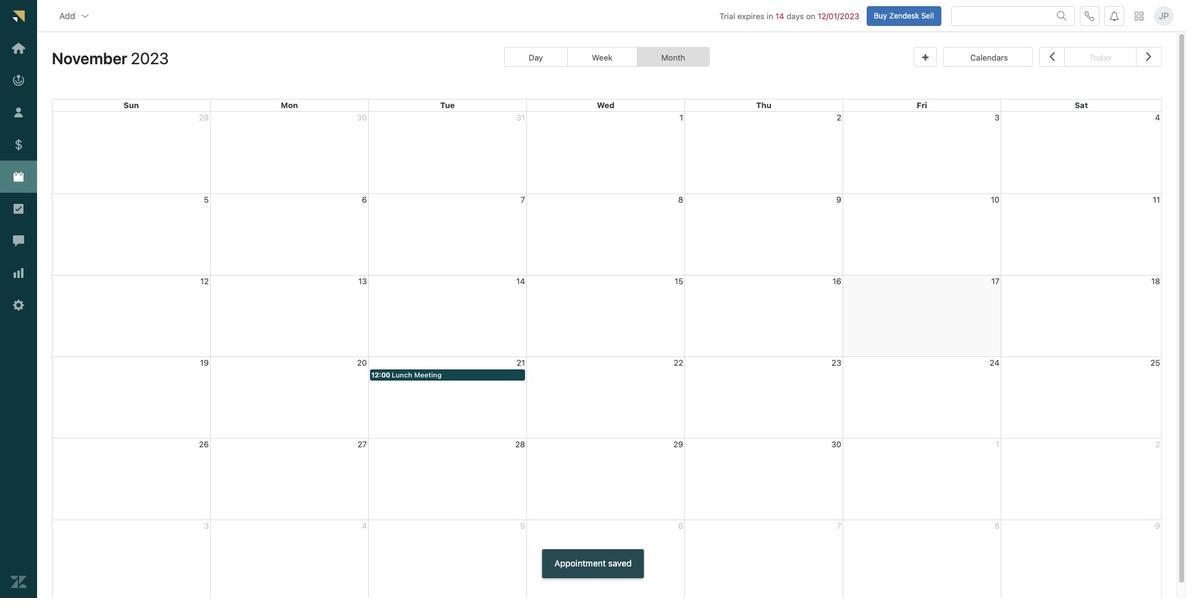Task type: describe. For each thing, give the bounding box(es) containing it.
appointment saved
[[555, 558, 632, 569]]

25
[[1151, 358, 1161, 368]]

chevron down image
[[80, 11, 90, 21]]

1 vertical spatial 29
[[674, 439, 684, 449]]

calls image
[[1085, 11, 1095, 21]]

zendesk products image
[[1135, 11, 1144, 20]]

0 vertical spatial 29
[[199, 112, 209, 122]]

1 vertical spatial 3
[[204, 521, 209, 531]]

28
[[515, 439, 525, 449]]

10
[[991, 194, 1000, 204]]

0 vertical spatial 7
[[521, 194, 525, 204]]

in
[[767, 11, 774, 21]]

18
[[1152, 276, 1161, 286]]

20
[[357, 358, 367, 368]]

1 horizontal spatial 5
[[520, 521, 525, 531]]

lunch
[[392, 371, 413, 379]]

buy zendesk sell button
[[867, 6, 942, 26]]

zendesk image
[[11, 574, 27, 590]]

bell image
[[1110, 11, 1120, 21]]

calendars
[[971, 53, 1009, 62]]

0 horizontal spatial 8
[[679, 194, 684, 204]]

0 vertical spatial 3
[[995, 112, 1000, 122]]

saved
[[609, 558, 632, 569]]

0 vertical spatial 14
[[776, 11, 785, 21]]

fri
[[917, 100, 928, 110]]

month
[[662, 53, 686, 62]]

31
[[517, 112, 525, 122]]

trial
[[720, 11, 736, 21]]

1 vertical spatial 7
[[837, 521, 842, 531]]

mon
[[281, 100, 298, 110]]

add
[[59, 10, 75, 21]]

26
[[199, 439, 209, 449]]

27
[[358, 439, 367, 449]]

zendesk
[[890, 11, 920, 20]]

plus image
[[923, 54, 929, 62]]

appointment
[[555, 558, 606, 569]]

jp button
[[1155, 6, 1174, 26]]

13
[[358, 276, 367, 286]]

0 vertical spatial 5
[[204, 194, 209, 204]]

november 2023
[[52, 49, 169, 67]]

day
[[529, 53, 543, 62]]

12:00 lunch meeting
[[371, 371, 442, 379]]

23
[[832, 358, 842, 368]]

days
[[787, 11, 804, 21]]



Task type: locate. For each thing, give the bounding box(es) containing it.
november
[[52, 49, 127, 67]]

1 horizontal spatial 4
[[1156, 112, 1161, 122]]

16
[[833, 276, 842, 286]]

1 vertical spatial 2
[[1156, 439, 1161, 449]]

search image
[[1058, 11, 1067, 21]]

1 vertical spatial 1
[[996, 439, 1000, 449]]

wed
[[597, 100, 615, 110]]

add button
[[49, 3, 100, 28]]

19
[[200, 358, 209, 368]]

1 horizontal spatial 3
[[995, 112, 1000, 122]]

1 horizontal spatial 1
[[996, 439, 1000, 449]]

14
[[776, 11, 785, 21], [517, 276, 525, 286]]

11
[[1153, 194, 1161, 204]]

1 vertical spatial 9
[[1156, 521, 1161, 531]]

24
[[990, 358, 1000, 368]]

30
[[357, 112, 367, 122], [832, 439, 842, 449]]

22
[[674, 358, 684, 368]]

0 vertical spatial 30
[[357, 112, 367, 122]]

angle right image
[[1147, 48, 1152, 64]]

21
[[517, 358, 525, 368]]

0 vertical spatial 6
[[362, 194, 367, 204]]

1 vertical spatial 4
[[362, 521, 367, 531]]

1 vertical spatial 14
[[517, 276, 525, 286]]

2023
[[131, 49, 169, 67]]

12/01/2023
[[818, 11, 860, 21]]

0 horizontal spatial 30
[[357, 112, 367, 122]]

6
[[362, 194, 367, 204], [679, 521, 684, 531]]

1
[[680, 112, 684, 122], [996, 439, 1000, 449]]

today
[[1090, 53, 1112, 62]]

9
[[837, 194, 842, 204], [1156, 521, 1161, 531]]

expires
[[738, 11, 765, 21]]

tue
[[440, 100, 455, 110]]

0 horizontal spatial 9
[[837, 194, 842, 204]]

sell
[[922, 11, 935, 20]]

trial expires in 14 days on 12/01/2023
[[720, 11, 860, 21]]

sat
[[1075, 100, 1089, 110]]

8
[[679, 194, 684, 204], [995, 521, 1000, 531]]

0 horizontal spatial 29
[[199, 112, 209, 122]]

0 horizontal spatial 7
[[521, 194, 525, 204]]

1 horizontal spatial 6
[[679, 521, 684, 531]]

thu
[[757, 100, 772, 110]]

4
[[1156, 112, 1161, 122], [362, 521, 367, 531]]

1 horizontal spatial 2
[[1156, 439, 1161, 449]]

1 vertical spatial 8
[[995, 521, 1000, 531]]

15
[[675, 276, 684, 286]]

1 vertical spatial 30
[[832, 439, 842, 449]]

1 vertical spatial 6
[[679, 521, 684, 531]]

0 horizontal spatial 6
[[362, 194, 367, 204]]

29
[[199, 112, 209, 122], [674, 439, 684, 449]]

week
[[592, 53, 613, 62]]

0 vertical spatial 8
[[679, 194, 684, 204]]

buy zendesk sell
[[874, 11, 935, 20]]

jp
[[1159, 10, 1170, 21]]

3
[[995, 112, 1000, 122], [204, 521, 209, 531]]

12:00
[[371, 371, 391, 379]]

1 horizontal spatial 30
[[832, 439, 842, 449]]

sun
[[124, 100, 139, 110]]

17
[[992, 276, 1000, 286]]

0 horizontal spatial 14
[[517, 276, 525, 286]]

0 vertical spatial 2
[[837, 112, 842, 122]]

0 vertical spatial 9
[[837, 194, 842, 204]]

1 horizontal spatial 9
[[1156, 521, 1161, 531]]

0 horizontal spatial 3
[[204, 521, 209, 531]]

1 horizontal spatial 29
[[674, 439, 684, 449]]

7
[[521, 194, 525, 204], [837, 521, 842, 531]]

1 horizontal spatial 7
[[837, 521, 842, 531]]

meeting
[[414, 371, 442, 379]]

2
[[837, 112, 842, 122], [1156, 439, 1161, 449]]

on
[[807, 11, 816, 21]]

buy
[[874, 11, 888, 20]]

0 horizontal spatial 4
[[362, 521, 367, 531]]

1 vertical spatial 5
[[520, 521, 525, 531]]

0 vertical spatial 4
[[1156, 112, 1161, 122]]

0 vertical spatial 1
[[680, 112, 684, 122]]

angle left image
[[1050, 48, 1055, 64]]

1 horizontal spatial 8
[[995, 521, 1000, 531]]

12
[[200, 276, 209, 286]]

5
[[204, 194, 209, 204], [520, 521, 525, 531]]

0 horizontal spatial 5
[[204, 194, 209, 204]]

1 horizontal spatial 14
[[776, 11, 785, 21]]

0 horizontal spatial 2
[[837, 112, 842, 122]]

0 horizontal spatial 1
[[680, 112, 684, 122]]



Task type: vqa. For each thing, say whether or not it's contained in the screenshot.


